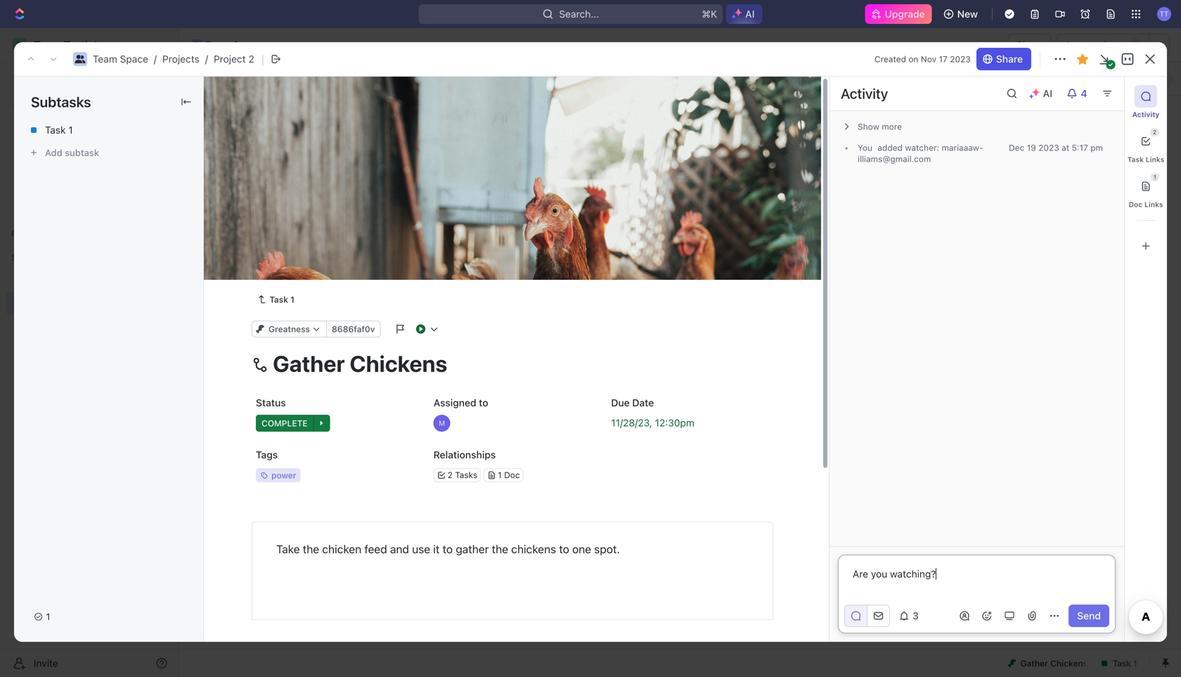 Task type: locate. For each thing, give the bounding box(es) containing it.
1 vertical spatial team
[[93, 53, 117, 65]]

task 1 link up greatness
[[252, 291, 300, 308]]

change
[[701, 257, 736, 269]]

send button
[[1069, 605, 1110, 627]]

1 vertical spatial doc
[[504, 470, 520, 480]]

team right user group image
[[93, 53, 117, 65]]

task 1
[[45, 124, 73, 136], [270, 295, 295, 305]]

dashboards
[[34, 145, 88, 157]]

to left one on the bottom of the page
[[559, 543, 570, 556]]

1 horizontal spatial projects
[[244, 299, 282, 311]]

task
[[1108, 74, 1127, 84], [45, 124, 66, 136], [1128, 155, 1145, 164], [270, 295, 288, 305]]

1 vertical spatial 2023
[[1039, 143, 1060, 153]]

to right assigned
[[479, 397, 489, 409]]

docs up 🥊
[[538, 130, 565, 143]]

1 horizontal spatial /
[[205, 53, 208, 65]]

0 vertical spatial task 1 link
[[14, 119, 203, 141]]

reposition
[[634, 257, 683, 269]]

change cover
[[701, 257, 765, 269]]

1 button up doc links
[[1135, 173, 1160, 198]]

team right user group icon
[[205, 39, 230, 51]]

grand adventure
[[558, 153, 635, 165]]

links down '2' button
[[1146, 155, 1165, 164]]

docs down inbox
[[34, 121, 57, 133]]

ai button right the ⌘k
[[727, 4, 763, 24]]

0 horizontal spatial task 1 link
[[14, 119, 203, 141]]

2 left "|"
[[249, 53, 254, 65]]

2 left tasks
[[448, 470, 453, 480]]

•
[[253, 176, 257, 187]]

2 horizontal spatial 2
[[1154, 129, 1157, 135]]

created
[[875, 54, 907, 64]]

ai inside dropdown button
[[1044, 88, 1053, 99]]

0 horizontal spatial pm
[[681, 417, 695, 429]]

project down team space
[[214, 53, 246, 65]]

feed
[[365, 543, 387, 556]]

task right 4 dropdown button at the top of page
[[1108, 74, 1127, 84]]

project right in
[[270, 176, 303, 187]]

0 horizontal spatial to
[[443, 543, 453, 556]]

2 horizontal spatial to
[[559, 543, 570, 556]]

folders
[[215, 264, 254, 278]]

greatness
[[269, 324, 310, 334]]

2
[[249, 53, 254, 65], [1154, 129, 1157, 135], [448, 470, 453, 480]]

overview
[[209, 73, 252, 85]]

0 horizontal spatial 2
[[249, 53, 254, 65]]

0 vertical spatial project
[[214, 53, 246, 65]]

1 vertical spatial space
[[120, 53, 148, 65]]

tasks
[[455, 470, 478, 480]]

docs
[[34, 121, 57, 133], [538, 130, 565, 143]]

0 horizontal spatial team
[[93, 53, 117, 65]]

/ right projects link at the left top of page
[[205, 53, 208, 65]]

share right 17
[[997, 53, 1024, 65]]

recent
[[214, 130, 251, 143]]

resources button
[[862, 128, 1121, 145]]

are
[[853, 568, 869, 580]]

1 horizontal spatial activity
[[1133, 110, 1160, 119]]

1 horizontal spatial 1 button
[[1135, 173, 1160, 198]]

1 horizontal spatial doc
[[1129, 200, 1143, 209]]

1 horizontal spatial ai
[[1044, 88, 1053, 99]]

gather
[[456, 543, 489, 556]]

1 down task links
[[1154, 174, 1157, 180]]

add subtask button
[[14, 141, 203, 164]]

overview link
[[206, 69, 252, 89]]

projects inside button
[[244, 299, 282, 311]]

task up greatness
[[270, 295, 288, 305]]

2 for 2 tasks
[[448, 470, 453, 480]]

activity up '2' button
[[1133, 110, 1160, 119]]

activity up show
[[841, 85, 889, 102]]

1 inside task sidebar navigation tab list
[[1154, 174, 1157, 180]]

2 vertical spatial project
[[234, 198, 266, 210]]

resources
[[863, 130, 919, 143]]

0 vertical spatial 2
[[249, 53, 254, 65]]

2 inside team space / projects / project 2 |
[[249, 53, 254, 65]]

1 horizontal spatial space
[[233, 39, 262, 51]]

add left subtask
[[45, 147, 62, 158]]

pm right the 5:17
[[1091, 143, 1104, 153]]

0 horizontal spatial doc
[[504, 470, 520, 480]]

at
[[1062, 143, 1070, 153]]

task 1 up dashboards
[[45, 124, 73, 136]]

project 2 link
[[214, 53, 254, 65]]

0 horizontal spatial docs
[[34, 121, 57, 133]]

0 vertical spatial share
[[1017, 39, 1044, 51]]

ai button left 4
[[1024, 82, 1062, 105]]

2 tasks
[[448, 470, 478, 480]]

1 vertical spatial task 1 link
[[252, 291, 300, 308]]

0 horizontal spatial ai
[[746, 8, 755, 20]]

0 horizontal spatial projects
[[162, 53, 200, 65]]

1 horizontal spatial to
[[479, 397, 489, 409]]

1 horizontal spatial the
[[492, 543, 509, 556]]

task 1 link down inbox link
[[14, 119, 203, 141]]

0 horizontal spatial 1 button
[[28, 606, 59, 628]]

space for team space
[[233, 39, 262, 51]]

the right take
[[303, 543, 319, 556]]

tt
[[1160, 10, 1170, 18]]

to right it
[[443, 543, 453, 556]]

0 vertical spatial list
[[278, 73, 295, 85]]

1 horizontal spatial task 1
[[270, 295, 295, 305]]

0 horizontal spatial space
[[120, 53, 148, 65]]

links
[[1146, 155, 1165, 164], [1145, 200, 1164, 209]]

doc
[[1129, 200, 1143, 209], [504, 470, 520, 480]]

2 up task links
[[1154, 129, 1157, 135]]

task inside button
[[1108, 74, 1127, 84]]

team space, , element
[[13, 297, 27, 311]]

0 horizontal spatial activity
[[841, 85, 889, 102]]

to
[[479, 397, 489, 409], [443, 543, 453, 556], [559, 543, 570, 556]]

complete
[[262, 418, 308, 428]]

/ left projects link at the left top of page
[[154, 53, 157, 65]]

1 vertical spatial 2
[[1154, 129, 1157, 135]]

dec
[[1009, 143, 1025, 153]]

1 / from the left
[[154, 53, 157, 65]]

doc links
[[1129, 200, 1164, 209]]

0 vertical spatial pm
[[1091, 143, 1104, 153]]

project down • on the top of the page
[[234, 198, 266, 210]]

1 button up invite
[[28, 606, 59, 628]]

4 button
[[1062, 82, 1097, 105]]

power
[[272, 471, 297, 480]]

share up ai dropdown button at top right
[[1017, 39, 1044, 51]]

1 horizontal spatial 2
[[448, 470, 453, 480]]

task 1 link
[[14, 119, 203, 141], [252, 291, 300, 308]]

tt button
[[1154, 3, 1176, 25]]

0 horizontal spatial team space link
[[93, 53, 148, 65]]

0 vertical spatial 2023
[[951, 54, 971, 64]]

0 vertical spatial activity
[[841, 85, 889, 102]]

links down task links
[[1145, 200, 1164, 209]]

task sidebar navigation tab list
[[1128, 85, 1165, 257]]

list down recent
[[234, 153, 250, 165]]

team inside team space / projects / project 2 |
[[93, 53, 117, 65]]

ai left 4 dropdown button at the top of page
[[1044, 88, 1053, 99]]

pm inside "task sidebar content" section
[[1091, 143, 1104, 153]]

search...
[[559, 8, 600, 20]]

projects inside team space / projects / project 2 |
[[162, 53, 200, 65]]

1 vertical spatial links
[[1145, 200, 1164, 209]]

1 horizontal spatial team
[[205, 39, 230, 51]]

calendar link
[[318, 69, 363, 89]]

space left projects link at the left top of page
[[120, 53, 148, 65]]

2023 right 17
[[951, 54, 971, 64]]

list link up project 1 link
[[208, 148, 503, 170]]

0 horizontal spatial the
[[303, 543, 319, 556]]

task inside tab list
[[1128, 155, 1145, 164]]

team space link up 'home' "link" at the left top of the page
[[93, 53, 148, 65]]

2 inside button
[[1154, 129, 1157, 135]]

0 horizontal spatial /
[[154, 53, 157, 65]]

add for add task
[[1090, 74, 1106, 84]]

1 vertical spatial ai button
[[1024, 82, 1062, 105]]

team space
[[205, 39, 262, 51]]

0 vertical spatial team
[[205, 39, 230, 51]]

list left • on the top of the page
[[234, 176, 250, 187]]

m
[[439, 419, 445, 427]]

0 horizontal spatial task 1
[[45, 124, 73, 136]]

list link right the overview
[[276, 69, 295, 89]]

1 doc
[[498, 470, 520, 480]]

docs inside sidebar navigation
[[34, 121, 57, 133]]

1 horizontal spatial pm
[[1091, 143, 1104, 153]]

ai right the ⌘k
[[746, 8, 755, 20]]

1 vertical spatial add
[[45, 147, 62, 158]]

pm right ,
[[681, 417, 695, 429]]

the right gather
[[492, 543, 509, 556]]

adventure
[[588, 153, 635, 165]]

space inside team space / projects / project 2 |
[[120, 53, 148, 65]]

projects link
[[162, 53, 200, 65]]

provide
[[558, 176, 592, 187]]

task down '2' button
[[1128, 155, 1145, 164]]

show
[[858, 122, 880, 132]]

status
[[256, 397, 286, 409]]

1 vertical spatial projects
[[244, 299, 282, 311]]

sidebar navigation
[[0, 28, 179, 677]]

projects
[[162, 53, 200, 65], [244, 299, 282, 311]]

2 vertical spatial 2
[[448, 470, 453, 480]]

1 vertical spatial ai
[[1044, 88, 1053, 99]]

1 horizontal spatial add
[[1090, 74, 1106, 84]]

1 up greatness
[[291, 295, 295, 305]]

1 vertical spatial activity
[[1133, 110, 1160, 119]]

1 vertical spatial 1 button
[[28, 606, 59, 628]]

list left calendar link
[[278, 73, 295, 85]]

space up project 2 link
[[233, 39, 262, 51]]

0 vertical spatial space
[[233, 39, 262, 51]]

/
[[154, 53, 157, 65], [205, 53, 208, 65]]

no lists icon. image
[[649, 381, 705, 437]]

8686faf0v
[[332, 324, 375, 334]]

0 horizontal spatial 2023
[[951, 54, 971, 64]]

add down automations
[[1090, 74, 1106, 84]]

team space link up the overview
[[188, 37, 265, 53]]

0 vertical spatial ai button
[[727, 4, 763, 24]]

due date
[[612, 397, 654, 409]]

subtask
[[65, 147, 99, 158]]

1 right in
[[305, 176, 310, 187]]

project 1
[[234, 198, 273, 210]]

inbox link
[[6, 92, 173, 115]]

1 horizontal spatial 2023
[[1039, 143, 1060, 153]]

the
[[303, 543, 319, 556], [492, 543, 509, 556]]

0 horizontal spatial add
[[45, 147, 62, 158]]

0 vertical spatial projects
[[162, 53, 200, 65]]

1 button
[[1135, 173, 1160, 198], [28, 606, 59, 628]]

1 vertical spatial share
[[997, 53, 1024, 65]]

pm
[[1091, 143, 1104, 153], [681, 417, 695, 429]]

invite
[[34, 658, 58, 669]]

table link
[[438, 69, 466, 89]]

🥊
[[539, 154, 548, 164]]

2023 left at
[[1039, 143, 1060, 153]]

,
[[650, 417, 653, 429]]

⌘k
[[702, 8, 718, 20]]

in
[[260, 176, 268, 187]]

1 vertical spatial task 1
[[270, 295, 295, 305]]

0 vertical spatial doc
[[1129, 200, 1143, 209]]

tree
[[6, 269, 173, 387]]

doc right tasks
[[504, 470, 520, 480]]

0 horizontal spatial ai button
[[727, 4, 763, 24]]

projects up drumstick bite icon
[[244, 299, 282, 311]]

projects down user group icon
[[162, 53, 200, 65]]

doc down task links
[[1129, 200, 1143, 209]]

1 up invite
[[46, 611, 50, 623]]

0 vertical spatial add
[[1090, 74, 1106, 84]]

take
[[276, 543, 300, 556]]

3 button
[[893, 605, 928, 628]]

add for add subtask
[[45, 147, 62, 158]]

ai button
[[727, 4, 763, 24], [1024, 82, 1062, 105]]

task 1 up greatness
[[270, 295, 295, 305]]

task up dashboards
[[45, 124, 66, 136]]

favorites button
[[6, 225, 62, 242]]

0 vertical spatial links
[[1146, 155, 1165, 164]]

complete button
[[252, 411, 418, 436]]

see all button
[[459, 128, 497, 145]]

|
[[262, 52, 264, 66]]

nov
[[921, 54, 937, 64]]



Task type: vqa. For each thing, say whether or not it's contained in the screenshot.
jacob simon's workspace, , element in the left top of the page
no



Task type: describe. For each thing, give the bounding box(es) containing it.
calendar
[[321, 73, 363, 85]]

see all
[[465, 132, 491, 141]]

11/28/23 , 12:30 pm
[[612, 417, 695, 429]]

2023 inside "task sidebar content" section
[[1039, 143, 1060, 153]]

grand
[[558, 153, 585, 165]]

3
[[913, 610, 919, 622]]

home
[[34, 74, 61, 85]]

new button
[[938, 3, 987, 25]]

it
[[433, 543, 440, 556]]

chat
[[492, 73, 514, 85]]

project 1 link
[[208, 193, 503, 215]]

new
[[958, 8, 979, 20]]

2 / from the left
[[205, 53, 208, 65]]

dec 19 2023 at 5:17 pm
[[1009, 143, 1104, 153]]

watching?
[[891, 568, 937, 580]]

spaces
[[11, 253, 41, 262]]

tags
[[256, 449, 278, 461]]

chicken
[[322, 543, 362, 556]]

drumstick bite image
[[256, 325, 265, 333]]

2 for 2
[[1154, 129, 1157, 135]]

more
[[882, 122, 903, 132]]

activity inside "task sidebar content" section
[[841, 85, 889, 102]]

links for doc links
[[1145, 200, 1164, 209]]

0 vertical spatial 1 button
[[1135, 173, 1160, 198]]

team for team space / projects / project 2 |
[[93, 53, 117, 65]]

dashboards link
[[6, 140, 173, 163]]

assigned to
[[434, 397, 489, 409]]

automations
[[1066, 39, 1124, 51]]

add subtask
[[45, 147, 99, 158]]

subtasks
[[31, 94, 91, 110]]

17
[[939, 54, 948, 64]]

are you watching?
[[853, 568, 937, 580]]

inbox
[[34, 97, 58, 109]]

links for task links
[[1146, 155, 1165, 164]]

use
[[412, 543, 431, 556]]

tree inside sidebar navigation
[[6, 269, 173, 387]]

1 the from the left
[[303, 543, 319, 556]]

activity inside task sidebar navigation tab list
[[1133, 110, 1160, 119]]

doc inside task sidebar navigation tab list
[[1129, 200, 1143, 209]]

1 vertical spatial project
[[270, 176, 303, 187]]

chat link
[[489, 69, 514, 89]]

reposition button
[[626, 252, 692, 274]]

5:17
[[1072, 143, 1089, 153]]

see
[[465, 132, 480, 141]]

favorites
[[11, 229, 48, 238]]

cover
[[739, 257, 765, 269]]

1 right tasks
[[498, 470, 502, 480]]

home link
[[6, 68, 173, 91]]

project inside team space / projects / project 2 |
[[214, 53, 246, 65]]

0 vertical spatial task 1
[[45, 124, 73, 136]]

gantt
[[389, 73, 415, 85]]

1 vertical spatial list link
[[208, 148, 503, 170]]

spot.
[[595, 543, 620, 556]]

docs link
[[6, 116, 173, 139]]

user group image
[[193, 42, 201, 49]]

watcher:
[[906, 143, 940, 153]]

2 button
[[1135, 128, 1160, 153]]

assigned
[[434, 397, 477, 409]]

1 horizontal spatial docs
[[538, 130, 565, 143]]

team for team space
[[205, 39, 230, 51]]

drumstick bite image
[[1008, 660, 1017, 668]]

chickens
[[512, 543, 557, 556]]

ai button
[[1024, 82, 1062, 105]]

task links
[[1128, 155, 1165, 164]]

add task button
[[1084, 71, 1133, 88]]

1 vertical spatial list
[[234, 153, 250, 165]]

space for team space / projects / project 2 |
[[120, 53, 148, 65]]

1 vertical spatial pm
[[681, 417, 695, 429]]

0 vertical spatial ai
[[746, 8, 755, 20]]

1 horizontal spatial team space link
[[188, 37, 265, 53]]

project inside project 1 link
[[234, 198, 266, 210]]

you
[[872, 568, 888, 580]]

show more button
[[839, 117, 1116, 136]]

list • in project 1
[[234, 176, 310, 187]]

1 horizontal spatial task 1 link
[[252, 291, 300, 308]]

Edit task name text field
[[252, 350, 774, 377]]

created on nov 17 2023
[[875, 54, 971, 64]]

2 the from the left
[[492, 543, 509, 556]]

user group image
[[75, 55, 85, 63]]

19
[[1028, 143, 1037, 153]]

added
[[878, 143, 903, 153]]

1 right automations
[[1133, 40, 1137, 50]]

2 vertical spatial list
[[234, 176, 250, 187]]

projects button
[[214, 288, 395, 323]]

provide link
[[532, 170, 827, 193]]

8686faf0v button
[[326, 321, 381, 338]]

1 down list • in project 1
[[268, 198, 273, 210]]

tags power
[[256, 449, 297, 480]]

due
[[612, 397, 630, 409]]

upgrade
[[885, 8, 926, 20]]

1 horizontal spatial ai button
[[1024, 82, 1062, 105]]

0 vertical spatial list link
[[276, 69, 295, 89]]

1 up 'add subtask' on the top of page
[[68, 124, 73, 136]]

show more
[[858, 122, 903, 132]]

change cover button
[[692, 252, 773, 274]]

team space / projects / project 2 |
[[93, 52, 264, 66]]

relationships
[[434, 449, 496, 461]]

added watcher:
[[876, 143, 942, 153]]

folders button
[[214, 262, 1121, 279]]

you
[[858, 143, 873, 153]]

m button
[[430, 411, 596, 436]]

greatness button
[[252, 321, 327, 338]]

12:30
[[655, 417, 681, 429]]

all
[[482, 132, 491, 141]]

4
[[1082, 88, 1088, 99]]

on
[[909, 54, 919, 64]]

task sidebar content section
[[827, 77, 1125, 642]]

power button
[[252, 463, 418, 488]]



